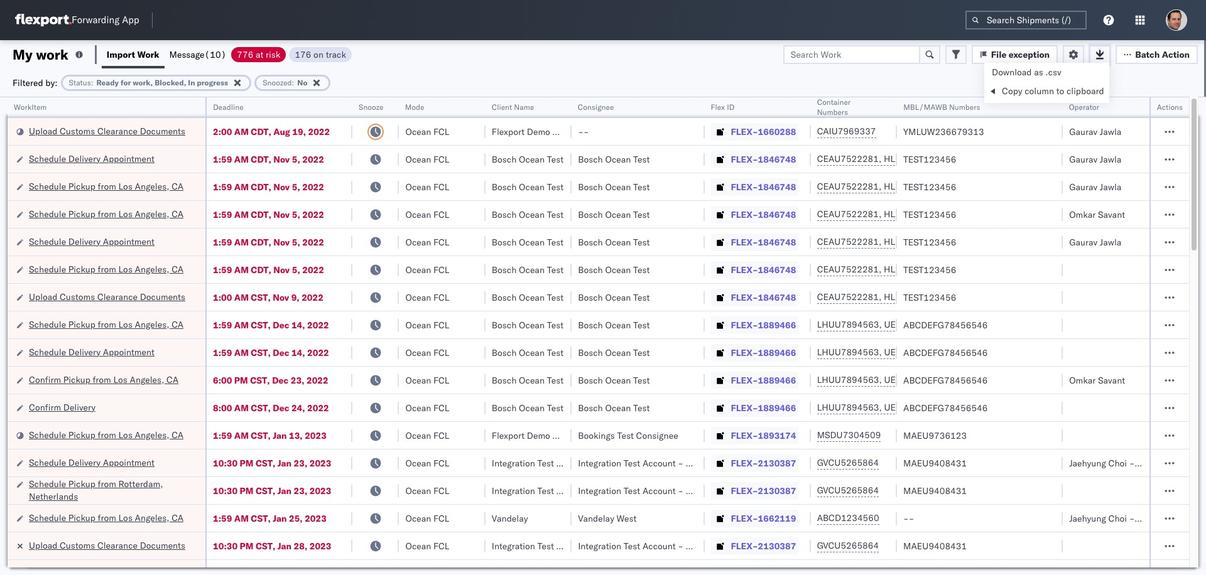 Task type: locate. For each thing, give the bounding box(es) containing it.
1 vertical spatial karl
[[686, 486, 702, 497]]

6 ocean fcl from the top
[[406, 264, 450, 276]]

1 vertical spatial demo
[[527, 430, 551, 442]]

2 vertical spatial 10:30
[[213, 541, 238, 552]]

flex id
[[711, 102, 735, 112]]

1 vertical spatial lagerfeld
[[704, 486, 742, 497]]

: for status
[[91, 78, 93, 87]]

numbers
[[949, 102, 981, 112], [817, 107, 849, 117]]

10:30 down 1:59 am cst, jan 25, 2023 at left
[[213, 541, 238, 552]]

.csv
[[1046, 67, 1062, 78]]

0 vertical spatial 10:30
[[213, 458, 238, 469]]

upload customs clearance documents
[[29, 125, 185, 137], [29, 291, 185, 303], [29, 540, 185, 552]]

los for 3rd schedule pickup from los angeles, ca button from the top of the page
[[118, 264, 133, 275]]

0 horizontal spatial :
[[91, 78, 93, 87]]

mode
[[406, 102, 425, 112]]

1 vertical spatial upload
[[29, 291, 57, 303]]

6 ceau7522281, from the top
[[817, 292, 882, 303]]

2 1:59 am cdt, nov 5, 2022 from the top
[[213, 181, 324, 193]]

1 vertical spatial confirm
[[29, 402, 61, 413]]

ca for 2nd schedule pickup from los angeles, ca button from the bottom of the page
[[172, 430, 184, 441]]

ca for 3rd schedule pickup from los angeles, ca button from the top of the page
[[172, 264, 184, 275]]

hlxu6269489,
[[884, 153, 949, 165], [884, 181, 949, 192], [884, 209, 949, 220], [884, 236, 949, 248], [884, 264, 949, 275], [884, 292, 949, 303]]

snoozed
[[263, 78, 292, 87]]

file exception button
[[972, 45, 1058, 64], [972, 45, 1058, 64]]

0 vertical spatial upload customs clearance documents button
[[29, 125, 185, 139]]

confirm pickup from los angeles, ca
[[29, 374, 179, 386]]

0 vertical spatial lagerfeld
[[704, 458, 742, 469]]

23, up 25, at the bottom of page
[[294, 486, 307, 497]]

2 vertical spatial gvcu5265864
[[817, 541, 879, 552]]

5 schedule pickup from los angeles, ca link from the top
[[29, 429, 184, 442]]

8:00 am cst, dec 24, 2022
[[213, 403, 329, 414]]

2 lhuu7894563, uetu5238478 from the top
[[817, 347, 946, 358]]

1 vertical spatial 10:30
[[213, 486, 238, 497]]

documents for second upload customs clearance documents button
[[140, 291, 185, 303]]

numbers up 'ymluw236679313'
[[949, 102, 981, 112]]

1 flex-1846748 from the top
[[731, 154, 797, 165]]

3 10:30 from the top
[[213, 541, 238, 552]]

23, down the 13,
[[294, 458, 307, 469]]

2 vertical spatial flex-2130387
[[731, 541, 797, 552]]

0 vertical spatial upload
[[29, 125, 57, 137]]

2 vertical spatial upload customs clearance documents link
[[29, 540, 185, 552]]

2 savant from the top
[[1099, 375, 1126, 386]]

gvcu5265864 up the abcd1234560
[[817, 485, 879, 497]]

cdt,
[[251, 126, 271, 137], [251, 154, 271, 165], [251, 181, 271, 193], [251, 209, 271, 220], [251, 237, 271, 248], [251, 264, 271, 276]]

1 horizontal spatial numbers
[[949, 102, 981, 112]]

2 omkar from the top
[[1070, 375, 1096, 386]]

5 fcl from the top
[[434, 237, 450, 248]]

1 customs from the top
[[60, 125, 95, 137]]

0 vertical spatial --
[[578, 126, 589, 137]]

-- down consignee button
[[578, 126, 589, 137]]

jan left 28,
[[278, 541, 292, 552]]

cst, up 1:59 am cst, jan 13, 2023
[[251, 403, 271, 414]]

2023 right 25, at the bottom of page
[[305, 513, 327, 524]]

file
[[992, 49, 1007, 60]]

caiu7969337
[[817, 126, 876, 137]]

2 vertical spatial account
[[643, 541, 676, 552]]

1 vertical spatial upload customs clearance documents button
[[29, 291, 185, 305]]

8 schedule from the top
[[29, 430, 66, 441]]

19,
[[292, 126, 306, 137]]

10:30 pm cst, jan 23, 2023 up 1:59 am cst, jan 25, 2023 at left
[[213, 486, 331, 497]]

13,
[[289, 430, 303, 442]]

cdt, for schedule pickup from los angeles, ca link for second schedule pickup from los angeles, ca button
[[251, 209, 271, 220]]

0 vertical spatial 14,
[[292, 320, 305, 331]]

1 upload from the top
[[29, 125, 57, 137]]

schedule delivery appointment for 4th schedule delivery appointment link
[[29, 457, 155, 469]]

ceau7522281,
[[817, 153, 882, 165], [817, 181, 882, 192], [817, 209, 882, 220], [817, 236, 882, 248], [817, 264, 882, 275], [817, 292, 882, 303]]

1 schedule delivery appointment button from the top
[[29, 152, 155, 166]]

4 1889466 from the top
[[758, 403, 797, 414]]

1 vertical spatial documents
[[140, 291, 185, 303]]

1 gaurav from the top
[[1070, 126, 1098, 137]]

flexport for bookings test consignee
[[492, 430, 525, 442]]

flex-2130387 down flex-1662119
[[731, 541, 797, 552]]

9 am from the top
[[234, 347, 249, 359]]

2 vertical spatial upload
[[29, 540, 57, 552]]

1 vertical spatial clearance
[[97, 291, 138, 303]]

0 vertical spatial flexport
[[492, 126, 525, 137]]

1:59 am cst, dec 14, 2022 up '6:00 pm cst, dec 23, 2022'
[[213, 347, 329, 359]]

list box
[[985, 63, 1110, 103]]

1 vertical spatial customs
[[60, 291, 95, 303]]

1 savant from the top
[[1099, 209, 1126, 220]]

1 maeu9408431 from the top
[[904, 458, 967, 469]]

3 lhuu7894563, from the top
[[817, 375, 882, 386]]

batch action button
[[1116, 45, 1199, 64]]

2 vertical spatial 2130387
[[758, 541, 797, 552]]

11 ocean fcl from the top
[[406, 403, 450, 414]]

1889466 for schedule pickup from los angeles, ca
[[758, 320, 797, 331]]

clipboard
[[1067, 85, 1105, 97]]

1 vertical spatial 14,
[[292, 347, 305, 359]]

demo down name
[[527, 126, 551, 137]]

14,
[[292, 320, 305, 331], [292, 347, 305, 359]]

3 ocean fcl from the top
[[406, 181, 450, 193]]

flexport. image
[[15, 14, 72, 26]]

0 vertical spatial maeu9408431
[[904, 458, 967, 469]]

ocean
[[406, 126, 431, 137], [406, 154, 431, 165], [519, 154, 545, 165], [605, 154, 631, 165], [406, 181, 431, 193], [519, 181, 545, 193], [605, 181, 631, 193], [406, 209, 431, 220], [519, 209, 545, 220], [605, 209, 631, 220], [406, 237, 431, 248], [519, 237, 545, 248], [605, 237, 631, 248], [406, 264, 431, 276], [519, 264, 545, 276], [605, 264, 631, 276], [406, 292, 431, 303], [519, 292, 545, 303], [605, 292, 631, 303], [406, 320, 431, 331], [519, 320, 545, 331], [605, 320, 631, 331], [406, 347, 431, 359], [519, 347, 545, 359], [605, 347, 631, 359], [406, 375, 431, 386], [519, 375, 545, 386], [605, 375, 631, 386], [406, 403, 431, 414], [519, 403, 545, 414], [605, 403, 631, 414], [406, 430, 431, 442], [406, 458, 431, 469], [406, 486, 431, 497], [406, 513, 431, 524], [406, 541, 431, 552]]

numbers for container numbers
[[817, 107, 849, 117]]

lhuu7894563, uetu5238478 for confirm pickup from los angeles, ca
[[817, 375, 946, 386]]

1 vertical spatial gvcu5265864
[[817, 485, 879, 497]]

16 ocean fcl from the top
[[406, 541, 450, 552]]

numbers down container
[[817, 107, 849, 117]]

copy column to clipboard
[[1002, 85, 1105, 97]]

1 vertical spatial --
[[904, 513, 915, 524]]

pickup for 6th schedule pickup from los angeles, ca button from the top of the page
[[68, 513, 96, 524]]

1 vertical spatial flexport
[[492, 430, 525, 442]]

176 on track
[[295, 49, 346, 60]]

0 vertical spatial 10:30 pm cst, jan 23, 2023
[[213, 458, 331, 469]]

from inside schedule pickup from rotterdam, netherlands
[[98, 479, 116, 490]]

1 uetu5238478 from the top
[[885, 319, 946, 331]]

2 demo from the top
[[527, 430, 551, 442]]

5 resize handle column header from the left
[[557, 97, 572, 576]]

flex-1662119 button
[[711, 510, 799, 528], [711, 510, 799, 528]]

1 vertical spatial integration
[[578, 486, 622, 497]]

2130387 down 1893174
[[758, 458, 797, 469]]

0 vertical spatial documents
[[140, 125, 185, 137]]

work
[[137, 49, 159, 60]]

message
[[169, 49, 205, 60]]

aug
[[274, 126, 290, 137]]

integration down vandelay west
[[578, 541, 622, 552]]

8 resize handle column header from the left
[[882, 97, 897, 576]]

deadline
[[213, 102, 243, 112]]

operator
[[1070, 102, 1100, 112]]

1 vertical spatial upload customs clearance documents
[[29, 291, 185, 303]]

from for confirm pickup from los angeles, ca button
[[93, 374, 111, 386]]

schedule delivery appointment link
[[29, 152, 155, 165], [29, 235, 155, 248], [29, 346, 155, 359], [29, 457, 155, 469]]

2 vertical spatial customs
[[60, 540, 95, 552]]

import
[[107, 49, 135, 60]]

karl
[[686, 458, 702, 469], [686, 486, 702, 497], [686, 541, 702, 552]]

angeles, for 2nd schedule pickup from los angeles, ca button from the bottom of the page
[[135, 430, 169, 441]]

0 vertical spatial account
[[643, 458, 676, 469]]

lagerfeld down flex-1662119
[[704, 541, 742, 552]]

jawla
[[1100, 126, 1122, 137], [1100, 154, 1122, 165], [1100, 181, 1122, 193], [1100, 237, 1122, 248]]

ca for fourth schedule pickup from los angeles, ca button from the top
[[172, 319, 184, 330]]

ca for 6th schedule pickup from los angeles, ca button from the top of the page
[[172, 513, 184, 524]]

schedule pickup from rotterdam, netherlands
[[29, 479, 163, 502]]

from
[[98, 181, 116, 192], [98, 208, 116, 220], [98, 264, 116, 275], [98, 319, 116, 330], [93, 374, 111, 386], [98, 430, 116, 441], [98, 479, 116, 490], [98, 513, 116, 524]]

1 clearance from the top
[[97, 125, 138, 137]]

dec up '6:00 pm cst, dec 23, 2022'
[[273, 347, 289, 359]]

2 flexport demo consignee from the top
[[492, 430, 595, 442]]

2 schedule delivery appointment button from the top
[[29, 235, 155, 249]]

dec down 1:00 am cst, nov 9, 2022
[[273, 320, 289, 331]]

1 ceau7522281, hlxu6269489, hlxu8034992 from the top
[[817, 153, 1012, 165]]

1 horizontal spatial :
[[292, 78, 294, 87]]

25,
[[289, 513, 303, 524]]

pm down 1:59 am cst, jan 25, 2023 at left
[[240, 541, 254, 552]]

integration up vandelay west
[[578, 486, 622, 497]]

1 horizontal spatial vandelay
[[578, 513, 615, 524]]

schedule delivery appointment for 3rd schedule delivery appointment link from the top of the page
[[29, 347, 155, 358]]

9 resize handle column header from the left
[[1048, 97, 1064, 576]]

blocked,
[[155, 78, 186, 87]]

id
[[727, 102, 735, 112]]

pickup for 6th schedule pickup from los angeles, ca button from the bottom of the page
[[68, 181, 96, 192]]

23, up the 24,
[[291, 375, 305, 386]]

1:59 am cst, dec 14, 2022
[[213, 320, 329, 331], [213, 347, 329, 359]]

-- right the abcd1234560
[[904, 513, 915, 524]]

1 vertical spatial omkar
[[1070, 375, 1096, 386]]

1 demo from the top
[[527, 126, 551, 137]]

3 schedule delivery appointment link from the top
[[29, 346, 155, 359]]

: left the "ready"
[[91, 78, 93, 87]]

2130387 up 1662119
[[758, 486, 797, 497]]

flex-1889466 button
[[711, 316, 799, 334], [711, 316, 799, 334], [711, 344, 799, 362], [711, 344, 799, 362], [711, 372, 799, 389], [711, 372, 799, 389], [711, 399, 799, 417], [711, 399, 799, 417]]

1 resize handle column header from the left
[[190, 97, 206, 576]]

upload customs clearance documents button
[[29, 125, 185, 139], [29, 291, 185, 305]]

los for second schedule pickup from los angeles, ca button
[[118, 208, 133, 220]]

7 1:59 from the top
[[213, 347, 232, 359]]

1:59 am cst, dec 14, 2022 for schedule pickup from los angeles, ca
[[213, 320, 329, 331]]

0 vertical spatial omkar savant
[[1070, 209, 1126, 220]]

clearance for second upload customs clearance documents button
[[97, 291, 138, 303]]

1:59 am cst, dec 14, 2022 down 1:00 am cst, nov 9, 2022
[[213, 320, 329, 331]]

jan up 25, at the bottom of page
[[278, 486, 292, 497]]

appointment
[[103, 153, 155, 164], [103, 236, 155, 247], [103, 347, 155, 358], [103, 457, 155, 469]]

flex-2130387 up flex-1662119
[[731, 486, 797, 497]]

4 test123456 from the top
[[904, 237, 957, 248]]

1 vertical spatial account
[[643, 486, 676, 497]]

10:30 down 1:59 am cst, jan 13, 2023
[[213, 458, 238, 469]]

lhuu7894563, for confirm pickup from los angeles, ca
[[817, 375, 882, 386]]

3 schedule delivery appointment from the top
[[29, 347, 155, 358]]

1 karl from the top
[[686, 458, 702, 469]]

1 vertical spatial 1:59 am cst, dec 14, 2022
[[213, 347, 329, 359]]

message (10)
[[169, 49, 226, 60]]

6 schedule pickup from los angeles, ca link from the top
[[29, 512, 184, 524]]

2 maeu9408431 from the top
[[904, 486, 967, 497]]

1 vertical spatial omkar savant
[[1070, 375, 1126, 386]]

numbers inside container numbers
[[817, 107, 849, 117]]

: left no
[[292, 78, 294, 87]]

2 vertical spatial lagerfeld
[[704, 541, 742, 552]]

confirm
[[29, 374, 61, 386], [29, 402, 61, 413]]

4 schedule delivery appointment link from the top
[[29, 457, 155, 469]]

1 schedule pickup from los angeles, ca link from the top
[[29, 180, 184, 193]]

2 schedule from the top
[[29, 181, 66, 192]]

3 schedule delivery appointment button from the top
[[29, 346, 155, 360]]

ca for 6th schedule pickup from los angeles, ca button from the bottom of the page
[[172, 181, 184, 192]]

flex-1662119
[[731, 513, 797, 524]]

2 5, from the top
[[292, 181, 300, 193]]

7 resize handle column header from the left
[[796, 97, 811, 576]]

1 horizontal spatial --
[[904, 513, 915, 524]]

2 vertical spatial maeu9408431
[[904, 541, 967, 552]]

upload customs clearance documents link
[[29, 125, 185, 137], [29, 291, 185, 303], [29, 540, 185, 552]]

abcdefg78456546 for confirm pickup from los angeles, ca
[[904, 375, 988, 386]]

flex id button
[[705, 100, 799, 113]]

6 schedule pickup from los angeles, ca from the top
[[29, 513, 184, 524]]

demo left bookings
[[527, 430, 551, 442]]

numbers for mbl/mawb numbers
[[949, 102, 981, 112]]

3 schedule pickup from los angeles, ca link from the top
[[29, 263, 184, 276]]

1 vertical spatial flexport demo consignee
[[492, 430, 595, 442]]

1 flexport from the top
[[492, 126, 525, 137]]

1:59 am cst, dec 14, 2022 for schedule delivery appointment
[[213, 347, 329, 359]]

1 appointment from the top
[[103, 153, 155, 164]]

0 vertical spatial flexport demo consignee
[[492, 126, 595, 137]]

confirm for confirm pickup from los angeles, ca
[[29, 374, 61, 386]]

integration test account - karl lagerfeld up west
[[578, 486, 742, 497]]

2 schedule pickup from los angeles, ca link from the top
[[29, 208, 184, 220]]

1 vertical spatial flex-2130387
[[731, 486, 797, 497]]

pickup for 3rd schedule pickup from los angeles, ca button from the top of the page
[[68, 264, 96, 275]]

2 vertical spatial karl
[[686, 541, 702, 552]]

0 vertical spatial omkar
[[1070, 209, 1096, 220]]

in
[[188, 78, 195, 87]]

savant for lhuu7894563, uetu5238478
[[1099, 375, 1126, 386]]

ready
[[96, 78, 119, 87]]

9 flex- from the top
[[731, 347, 758, 359]]

savant for ceau7522281, hlxu6269489, hlxu8034992
[[1099, 209, 1126, 220]]

mbl/mawb numbers button
[[897, 100, 1051, 113]]

3 clearance from the top
[[97, 540, 138, 552]]

dec up 8:00 am cst, dec 24, 2022
[[272, 375, 289, 386]]

gaurav
[[1070, 126, 1098, 137], [1070, 154, 1098, 165], [1070, 181, 1098, 193], [1070, 237, 1098, 248]]

8 ocean fcl from the top
[[406, 320, 450, 331]]

4 cdt, from the top
[[251, 209, 271, 220]]

schedule pickup from los angeles, ca for schedule pickup from los angeles, ca link corresponding to fourth schedule pickup from los angeles, ca button from the top
[[29, 319, 184, 330]]

0 vertical spatial karl
[[686, 458, 702, 469]]

2 flex- from the top
[[731, 154, 758, 165]]

0 vertical spatial flex-2130387
[[731, 458, 797, 469]]

2 vertical spatial integration test account - karl lagerfeld
[[578, 541, 742, 552]]

lagerfeld down flex-1893174
[[704, 458, 742, 469]]

0 vertical spatial customs
[[60, 125, 95, 137]]

savant
[[1099, 209, 1126, 220], [1099, 375, 1126, 386]]

2 vertical spatial clearance
[[97, 540, 138, 552]]

delivery for the confirm delivery button
[[63, 402, 96, 413]]

14, down "9," at the left
[[292, 320, 305, 331]]

776
[[237, 49, 253, 60]]

flex-1893174
[[731, 430, 797, 442]]

3 integration test account - karl lagerfeld from the top
[[578, 541, 742, 552]]

by:
[[45, 77, 58, 88]]

1 upload customs clearance documents from the top
[[29, 125, 185, 137]]

0 horizontal spatial vandelay
[[492, 513, 528, 524]]

schedule for fourth schedule pickup from los angeles, ca button from the top
[[29, 319, 66, 330]]

integration test account - karl lagerfeld down west
[[578, 541, 742, 552]]

2 vertical spatial upload customs clearance documents
[[29, 540, 185, 552]]

9 ocean fcl from the top
[[406, 347, 450, 359]]

schedule inside schedule pickup from rotterdam, netherlands
[[29, 479, 66, 490]]

1 vertical spatial upload customs clearance documents link
[[29, 291, 185, 303]]

ca for confirm pickup from los angeles, ca button
[[167, 374, 179, 386]]

pickup for 2nd schedule pickup from los angeles, ca button from the bottom of the page
[[68, 430, 96, 441]]

0 vertical spatial 2130387
[[758, 458, 797, 469]]

integration test account - karl lagerfeld
[[578, 458, 742, 469], [578, 486, 742, 497], [578, 541, 742, 552]]

integration test account - karl lagerfeld down bookings test consignee
[[578, 458, 742, 469]]

pickup inside schedule pickup from rotterdam, netherlands
[[68, 479, 96, 490]]

2 clearance from the top
[[97, 291, 138, 303]]

schedule for third schedule delivery appointment button from the bottom
[[29, 236, 66, 247]]

Search Work text field
[[784, 45, 921, 64]]

jan
[[273, 430, 287, 442], [278, 458, 292, 469], [278, 486, 292, 497], [273, 513, 287, 524], [278, 541, 292, 552]]

schedule for second schedule pickup from los angeles, ca button
[[29, 208, 66, 220]]

8 am from the top
[[234, 320, 249, 331]]

demo for -
[[527, 126, 551, 137]]

9 fcl from the top
[[434, 347, 450, 359]]

2 10:30 from the top
[[213, 486, 238, 497]]

gvcu5265864 down the abcd1234560
[[817, 541, 879, 552]]

resize handle column header for client name
[[557, 97, 572, 576]]

cdt, for 1st schedule delivery appointment link from the top
[[251, 154, 271, 165]]

bosch ocean test
[[492, 154, 564, 165], [578, 154, 650, 165], [492, 181, 564, 193], [578, 181, 650, 193], [492, 209, 564, 220], [578, 209, 650, 220], [492, 237, 564, 248], [578, 237, 650, 248], [492, 264, 564, 276], [578, 264, 650, 276], [492, 292, 564, 303], [578, 292, 650, 303], [492, 320, 564, 331], [578, 320, 650, 331], [492, 347, 564, 359], [578, 347, 650, 359], [492, 375, 564, 386], [578, 375, 650, 386], [492, 403, 564, 414], [578, 403, 650, 414]]

omkar savant
[[1070, 209, 1126, 220], [1070, 375, 1126, 386]]

2 vertical spatial integration
[[578, 541, 622, 552]]

from for second schedule pickup from los angeles, ca button
[[98, 208, 116, 220]]

1:59 am cst, jan 13, 2023
[[213, 430, 327, 442]]

uetu5238478
[[885, 319, 946, 331], [885, 347, 946, 358], [885, 375, 946, 386], [885, 402, 946, 414]]

flexport
[[492, 126, 525, 137], [492, 430, 525, 442]]

3 1846748 from the top
[[758, 209, 797, 220]]

los for confirm pickup from los angeles, ca button
[[113, 374, 127, 386]]

flexport for --
[[492, 126, 525, 137]]

demo
[[527, 126, 551, 137], [527, 430, 551, 442]]

from for 2nd schedule pickup from los angeles, ca button from the bottom of the page
[[98, 430, 116, 441]]

exception
[[1009, 49, 1050, 60]]

1 14, from the top
[[292, 320, 305, 331]]

mbl/mawb numbers
[[904, 102, 981, 112]]

2 schedule pickup from los angeles, ca button from the top
[[29, 208, 184, 222]]

4 schedule pickup from los angeles, ca button from the top
[[29, 318, 184, 332]]

delivery
[[68, 153, 101, 164], [68, 236, 101, 247], [68, 347, 101, 358], [63, 402, 96, 413], [68, 457, 101, 469]]

0 vertical spatial clearance
[[97, 125, 138, 137]]

3 resize handle column header from the left
[[384, 97, 399, 576]]

1 cdt, from the top
[[251, 126, 271, 137]]

7 fcl from the top
[[434, 292, 450, 303]]

0 vertical spatial savant
[[1099, 209, 1126, 220]]

omkar savant for lhuu7894563, uetu5238478
[[1070, 375, 1126, 386]]

bosch
[[492, 154, 517, 165], [578, 154, 603, 165], [492, 181, 517, 193], [578, 181, 603, 193], [492, 209, 517, 220], [578, 209, 603, 220], [492, 237, 517, 248], [578, 237, 603, 248], [492, 264, 517, 276], [578, 264, 603, 276], [492, 292, 517, 303], [578, 292, 603, 303], [492, 320, 517, 331], [578, 320, 603, 331], [492, 347, 517, 359], [578, 347, 603, 359], [492, 375, 517, 386], [578, 375, 603, 386], [492, 403, 517, 414], [578, 403, 603, 414]]

1 vertical spatial maeu9408431
[[904, 486, 967, 497]]

schedule pickup from los angeles, ca link for 6th schedule pickup from los angeles, ca button from the top of the page
[[29, 512, 184, 524]]

10:30 pm cst, jan 28, 2023
[[213, 541, 331, 552]]

14 ocean fcl from the top
[[406, 486, 450, 497]]

flexport demo consignee
[[492, 126, 595, 137], [492, 430, 595, 442]]

1 vertical spatial 10:30 pm cst, jan 23, 2023
[[213, 486, 331, 497]]

2 integration from the top
[[578, 486, 622, 497]]

14, up '6:00 pm cst, dec 23, 2022'
[[292, 347, 305, 359]]

1 vertical spatial savant
[[1099, 375, 1126, 386]]

confirm delivery link
[[29, 401, 96, 414]]

0 vertical spatial confirm
[[29, 374, 61, 386]]

2 flex-2130387 from the top
[[731, 486, 797, 497]]

0 vertical spatial 1:59 am cst, dec 14, 2022
[[213, 320, 329, 331]]

hlxu8034992
[[951, 153, 1012, 165], [951, 181, 1012, 192], [951, 209, 1012, 220], [951, 236, 1012, 248], [951, 264, 1012, 275], [951, 292, 1012, 303]]

3 flex-2130387 from the top
[[731, 541, 797, 552]]

flexport demo consignee for -
[[492, 126, 595, 137]]

0 vertical spatial demo
[[527, 126, 551, 137]]

: for snoozed
[[292, 78, 294, 87]]

integration down bookings
[[578, 458, 622, 469]]

176
[[295, 49, 311, 60]]

3 upload customs clearance documents link from the top
[[29, 540, 185, 552]]

1 schedule delivery appointment link from the top
[[29, 152, 155, 165]]

pm up 1:59 am cst, jan 25, 2023 at left
[[240, 486, 254, 497]]

numbers inside mbl/mawb numbers button
[[949, 102, 981, 112]]

0 vertical spatial upload customs clearance documents
[[29, 125, 185, 137]]

dec for confirm pickup from los angeles, ca
[[272, 375, 289, 386]]

nov
[[274, 154, 290, 165], [274, 181, 290, 193], [274, 209, 290, 220], [274, 237, 290, 248], [274, 264, 290, 276], [273, 292, 289, 303]]

10:30 pm cst, jan 23, 2023 down 1:59 am cst, jan 13, 2023
[[213, 458, 331, 469]]

schedule for fourth schedule delivery appointment button from the bottom of the page
[[29, 153, 66, 164]]

import work
[[107, 49, 159, 60]]

0 vertical spatial gvcu5265864
[[817, 458, 879, 469]]

1 lhuu7894563, from the top
[[817, 319, 882, 331]]

lhuu7894563, uetu5238478
[[817, 319, 946, 331], [817, 347, 946, 358], [817, 375, 946, 386], [817, 402, 946, 414]]

3 1:59 am cdt, nov 5, 2022 from the top
[[213, 209, 324, 220]]

0 vertical spatial integration test account - karl lagerfeld
[[578, 458, 742, 469]]

0 horizontal spatial numbers
[[817, 107, 849, 117]]

1 vertical spatial integration test account - karl lagerfeld
[[578, 486, 742, 497]]

0 vertical spatial upload customs clearance documents link
[[29, 125, 185, 137]]

6 cdt, from the top
[[251, 264, 271, 276]]

1 vertical spatial 2130387
[[758, 486, 797, 497]]

2 vertical spatial documents
[[140, 540, 185, 552]]

flex-1846748 for 1st schedule delivery appointment link from the top
[[731, 154, 797, 165]]

gvcu5265864 down msdu7304509
[[817, 458, 879, 469]]

1 2130387 from the top
[[758, 458, 797, 469]]

3 karl from the top
[[686, 541, 702, 552]]

delivery inside button
[[63, 402, 96, 413]]

cst, down 1:59 am cst, jan 25, 2023 at left
[[256, 541, 276, 552]]

2023 right 28,
[[310, 541, 331, 552]]

gvcu5265864
[[817, 458, 879, 469], [817, 485, 879, 497], [817, 541, 879, 552]]

test
[[547, 154, 564, 165], [634, 154, 650, 165], [547, 181, 564, 193], [634, 181, 650, 193], [547, 209, 564, 220], [634, 209, 650, 220], [547, 237, 564, 248], [634, 237, 650, 248], [547, 264, 564, 276], [634, 264, 650, 276], [547, 292, 564, 303], [634, 292, 650, 303], [547, 320, 564, 331], [634, 320, 650, 331], [547, 347, 564, 359], [634, 347, 650, 359], [547, 375, 564, 386], [634, 375, 650, 386], [547, 403, 564, 414], [634, 403, 650, 414], [617, 430, 634, 442], [624, 458, 641, 469], [1138, 458, 1154, 469], [624, 486, 641, 497], [624, 541, 641, 552]]

cst, down 8:00 am cst, dec 24, 2022
[[251, 430, 271, 442]]

confirm inside button
[[29, 402, 61, 413]]

resize handle column header for container numbers
[[882, 97, 897, 576]]

23, for confirm pickup from los angeles, ca
[[291, 375, 305, 386]]

confirm inside button
[[29, 374, 61, 386]]

23, for schedule delivery appointment
[[294, 458, 307, 469]]

omkar for ceau7522281, hlxu6269489, hlxu8034992
[[1070, 209, 1096, 220]]

14, for schedule delivery appointment
[[292, 347, 305, 359]]

10:30 up 1:59 am cst, jan 25, 2023 at left
[[213, 486, 238, 497]]

0 vertical spatial integration
[[578, 458, 622, 469]]

flex-2130387 down flex-1893174
[[731, 458, 797, 469]]

schedule for 3rd schedule pickup from los angeles, ca button from the top of the page
[[29, 264, 66, 275]]

resize handle column header
[[190, 97, 206, 576], [338, 97, 353, 576], [384, 97, 399, 576], [471, 97, 486, 576], [557, 97, 572, 576], [690, 97, 705, 576], [796, 97, 811, 576], [882, 97, 897, 576], [1048, 97, 1064, 576], [1135, 97, 1150, 576], [1175, 97, 1190, 576]]

1660288
[[758, 126, 797, 137]]

from for 3rd schedule pickup from los angeles, ca button from the top of the page
[[98, 264, 116, 275]]

2130387 down 1662119
[[758, 541, 797, 552]]

2 documents from the top
[[140, 291, 185, 303]]

1846748
[[758, 154, 797, 165], [758, 181, 797, 193], [758, 209, 797, 220], [758, 237, 797, 248], [758, 264, 797, 276], [758, 292, 797, 303]]

6 resize handle column header from the left
[[690, 97, 705, 576]]

0 vertical spatial 23,
[[291, 375, 305, 386]]

lagerfeld up flex-1662119
[[704, 486, 742, 497]]

1 vertical spatial 23,
[[294, 458, 307, 469]]

schedule pickup from los angeles, ca for schedule pickup from los angeles, ca link for second schedule pickup from los angeles, ca button
[[29, 208, 184, 220]]



Task type: vqa. For each thing, say whether or not it's contained in the screenshot.
6th HLXU6269489, from the top
yes



Task type: describe. For each thing, give the bounding box(es) containing it.
angeles, for second schedule pickup from los angeles, ca button
[[135, 208, 169, 220]]

2:00
[[213, 126, 232, 137]]

2 2130387 from the top
[[758, 486, 797, 497]]

1 test123456 from the top
[[904, 154, 957, 165]]

schedule pickup from los angeles, ca link for 3rd schedule pickup from los angeles, ca button from the top of the page
[[29, 263, 184, 276]]

0 horizontal spatial --
[[578, 126, 589, 137]]

status : ready for work, blocked, in progress
[[69, 78, 228, 87]]

1 account from the top
[[643, 458, 676, 469]]

6 1846748 from the top
[[758, 292, 797, 303]]

1 5, from the top
[[292, 154, 300, 165]]

confirm pickup from los angeles, ca button
[[29, 374, 179, 387]]

cst, up '6:00 pm cst, dec 23, 2022'
[[251, 347, 271, 359]]

filtered by:
[[13, 77, 58, 88]]

cdt, for third schedule delivery appointment link from the bottom
[[251, 237, 271, 248]]

28,
[[294, 541, 307, 552]]

14 flex- from the top
[[731, 486, 758, 497]]

1889466 for schedule delivery appointment
[[758, 347, 797, 359]]

13 flex- from the top
[[731, 458, 758, 469]]

my
[[13, 46, 33, 63]]

schedule pickup from rotterdam, netherlands button
[[29, 478, 189, 504]]

cst, down 1:00 am cst, nov 9, 2022
[[251, 320, 271, 331]]

6:00
[[213, 375, 232, 386]]

uetu5238478 for schedule delivery appointment
[[885, 347, 946, 358]]

schedule for third schedule delivery appointment button from the top
[[29, 347, 66, 358]]

schedule for 6th schedule pickup from los angeles, ca button from the top of the page
[[29, 513, 66, 524]]

3 customs from the top
[[60, 540, 95, 552]]

2 jawla from the top
[[1100, 154, 1122, 165]]

forwarding app
[[72, 14, 139, 26]]

7 flex- from the top
[[731, 292, 758, 303]]

5 1:59 am cdt, nov 5, 2022 from the top
[[213, 264, 324, 276]]

abcd1234560
[[817, 513, 880, 524]]

schedule pickup from los angeles, ca link for fourth schedule pickup from los angeles, ca button from the top
[[29, 318, 184, 331]]

8:00
[[213, 403, 232, 414]]

los for 6th schedule pickup from los angeles, ca button from the top of the page
[[118, 513, 133, 524]]

batch action
[[1136, 49, 1190, 60]]

3 5, from the top
[[292, 209, 300, 220]]

cst, down 1:59 am cst, jan 13, 2023
[[256, 458, 276, 469]]

from for 6th schedule pickup from los angeles, ca button from the top of the page
[[98, 513, 116, 524]]

import work button
[[102, 40, 164, 69]]

5 ocean fcl from the top
[[406, 237, 450, 248]]

2023 right the 13,
[[305, 430, 327, 442]]

pickup for confirm pickup from los angeles, ca button
[[63, 374, 90, 386]]

workitem
[[14, 102, 47, 112]]

1 flex- from the top
[[731, 126, 758, 137]]

confirm for confirm delivery
[[29, 402, 61, 413]]

schedule pickup from los angeles, ca link for second schedule pickup from los angeles, ca button
[[29, 208, 184, 220]]

for
[[121, 78, 131, 87]]

file exception
[[992, 49, 1050, 60]]

snooze
[[359, 102, 384, 112]]

maeu9736123
[[904, 430, 967, 442]]

jaehyung
[[1070, 458, 1107, 469]]

app
[[122, 14, 139, 26]]

bookings test consignee
[[578, 430, 679, 442]]

3 documents from the top
[[140, 540, 185, 552]]

demo for bookings
[[527, 430, 551, 442]]

container
[[817, 97, 851, 107]]

10 ocean fcl from the top
[[406, 375, 450, 386]]

2:00 am cdt, aug 19, 2022
[[213, 126, 330, 137]]

mode button
[[399, 100, 473, 113]]

msdu7304509
[[817, 430, 881, 441]]

download as .csv
[[992, 67, 1062, 78]]

2 ceau7522281, from the top
[[817, 181, 882, 192]]

2 account from the top
[[643, 486, 676, 497]]

mbl/mawb
[[904, 102, 948, 112]]

lhuu7894563, for schedule pickup from los angeles, ca
[[817, 319, 882, 331]]

flex-1660288
[[731, 126, 797, 137]]

1 integration test account - karl lagerfeld from the top
[[578, 458, 742, 469]]

angeles, for 6th schedule pickup from los angeles, ca button from the top of the page
[[135, 513, 169, 524]]

vandelay for vandelay west
[[578, 513, 615, 524]]

2 fcl from the top
[[434, 154, 450, 165]]

3 gaurav jawla from the top
[[1070, 181, 1122, 193]]

container numbers
[[817, 97, 851, 117]]

1 hlxu6269489, from the top
[[884, 153, 949, 165]]

abcdefg78456546 for schedule pickup from los angeles, ca
[[904, 320, 988, 331]]

1 gaurav jawla from the top
[[1070, 126, 1122, 137]]

6 am from the top
[[234, 264, 249, 276]]

lhuu7894563, uetu5238478 for schedule delivery appointment
[[817, 347, 946, 358]]

lhuu7894563, uetu5238478 for schedule pickup from los angeles, ca
[[817, 319, 946, 331]]

los for fourth schedule pickup from los angeles, ca button from the top
[[118, 319, 133, 330]]

4 ocean fcl from the top
[[406, 209, 450, 220]]

3 appointment from the top
[[103, 347, 155, 358]]

vandelay for vandelay
[[492, 513, 528, 524]]

flex-1889466 for schedule delivery appointment
[[731, 347, 797, 359]]

schedule for schedule pickup from rotterdam, netherlands button
[[29, 479, 66, 490]]

batch
[[1136, 49, 1160, 60]]

2 gaurav jawla from the top
[[1070, 154, 1122, 165]]

dec left the 24,
[[273, 403, 289, 414]]

2 upload from the top
[[29, 291, 57, 303]]

list box containing download as .csv
[[985, 63, 1110, 103]]

2 vertical spatial 23,
[[294, 486, 307, 497]]

4 hlxu6269489, from the top
[[884, 236, 949, 248]]

5 ceau7522281, hlxu6269489, hlxu8034992 from the top
[[817, 264, 1012, 275]]

from for 6th schedule pickup from los angeles, ca button from the bottom of the page
[[98, 181, 116, 192]]

6:00 pm cst, dec 23, 2022
[[213, 375, 329, 386]]

4 1:59 from the top
[[213, 237, 232, 248]]

status
[[69, 78, 91, 87]]

resize handle column header for flex id
[[796, 97, 811, 576]]

1:00 am cst, nov 9, 2022
[[213, 292, 324, 303]]

as
[[1035, 67, 1044, 78]]

workitem button
[[8, 100, 193, 113]]

4 lhuu7894563, uetu5238478 from the top
[[817, 402, 946, 414]]

consignee inside button
[[578, 102, 615, 112]]

3 test123456 from the top
[[904, 209, 957, 220]]

forwarding
[[72, 14, 120, 26]]

delivery for third schedule delivery appointment button from the top
[[68, 347, 101, 358]]

13 ocean fcl from the top
[[406, 458, 450, 469]]

name
[[514, 102, 534, 112]]

2 karl from the top
[[686, 486, 702, 497]]

7 ocean fcl from the top
[[406, 292, 450, 303]]

4 uetu5238478 from the top
[[885, 402, 946, 414]]

11 flex- from the top
[[731, 403, 758, 414]]

4 lhuu7894563, from the top
[[817, 402, 882, 414]]

container numbers button
[[811, 95, 885, 118]]

jan left 25, at the bottom of page
[[273, 513, 287, 524]]

5 schedule pickup from los angeles, ca button from the top
[[29, 429, 184, 443]]

uetu5238478 for schedule pickup from los angeles, ca
[[885, 319, 946, 331]]

Search Shipments (/) text field
[[966, 11, 1087, 30]]

2 lagerfeld from the top
[[704, 486, 742, 497]]

choi
[[1109, 458, 1128, 469]]

2 10:30 pm cst, jan 23, 2023 from the top
[[213, 486, 331, 497]]

rotterdam,
[[118, 479, 163, 490]]

11 fcl from the top
[[434, 403, 450, 414]]

angeles, for confirm pickup from los angeles, ca button
[[130, 374, 164, 386]]

schedule pickup from los angeles, ca link for 6th schedule pickup from los angeles, ca button from the bottom of the page
[[29, 180, 184, 193]]

schedule for 2nd schedule pickup from los angeles, ca button from the bottom of the page
[[29, 430, 66, 441]]

west
[[617, 513, 637, 524]]

resize handle column header for mbl/mawb numbers
[[1048, 97, 1064, 576]]

cst, up 10:30 pm cst, jan 28, 2023
[[251, 513, 271, 524]]

1 10:30 from the top
[[213, 458, 238, 469]]

flex-1889466 for schedule pickup from los angeles, ca
[[731, 320, 797, 331]]

actions
[[1157, 102, 1183, 112]]

bookings
[[578, 430, 615, 442]]

work
[[36, 46, 68, 63]]

7 am from the top
[[234, 292, 249, 303]]

resize handle column header for workitem
[[190, 97, 206, 576]]

pm down 1:59 am cst, jan 13, 2023
[[240, 458, 254, 469]]

ca for second schedule pickup from los angeles, ca button
[[172, 208, 184, 220]]

2 upload customs clearance documents button from the top
[[29, 291, 185, 305]]

client name button
[[486, 100, 559, 113]]

client name
[[492, 102, 534, 112]]

schedule delivery appointment for third schedule delivery appointment link from the bottom
[[29, 236, 155, 247]]

ymluw236679313
[[904, 126, 985, 137]]

schedule pickup from los angeles, ca for schedule pickup from los angeles, ca link corresponding to 3rd schedule pickup from los angeles, ca button from the top of the page
[[29, 264, 184, 275]]

1 ceau7522281, from the top
[[817, 153, 882, 165]]

9,
[[291, 292, 300, 303]]

1 am from the top
[[234, 126, 249, 137]]

flex-1846748 for third schedule delivery appointment link from the bottom
[[731, 237, 797, 248]]

(10)
[[205, 49, 226, 60]]

at
[[256, 49, 264, 60]]

delivery for third schedule delivery appointment button from the bottom
[[68, 236, 101, 247]]

1 integration from the top
[[578, 458, 622, 469]]

flexport demo consignee for bookings
[[492, 430, 595, 442]]

1 jawla from the top
[[1100, 126, 1122, 137]]

omkar savant for ceau7522281, hlxu6269489, hlxu8034992
[[1070, 209, 1126, 220]]

lhuu7894563, for schedule delivery appointment
[[817, 347, 882, 358]]

4 appointment from the top
[[103, 457, 155, 469]]

4 ceau7522281, from the top
[[817, 236, 882, 248]]

2023 down 1:59 am cst, jan 13, 2023
[[310, 458, 331, 469]]

abcdefg78456546 for schedule delivery appointment
[[904, 347, 988, 359]]

4 1:59 am cdt, nov 5, 2022 from the top
[[213, 237, 324, 248]]

4 am from the top
[[234, 209, 249, 220]]

2 1846748 from the top
[[758, 181, 797, 193]]

angeles, for 6th schedule pickup from los angeles, ca button from the bottom of the page
[[135, 181, 169, 192]]

3 cdt, from the top
[[251, 181, 271, 193]]

6 flex- from the top
[[731, 264, 758, 276]]

schedule for fourth schedule delivery appointment button from the top
[[29, 457, 66, 469]]

delivery for fourth schedule delivery appointment button from the top
[[68, 457, 101, 469]]

resize handle column header for mode
[[471, 97, 486, 576]]

risk
[[266, 49, 281, 60]]

confirm delivery button
[[29, 401, 96, 415]]

cst, up 1:59 am cst, jan 25, 2023 at left
[[256, 486, 276, 497]]

my work
[[13, 46, 68, 63]]

schedule pickup from los angeles, ca for 6th schedule pickup from los angeles, ca button from the top of the page schedule pickup from los angeles, ca link
[[29, 513, 184, 524]]

schedule pickup from rotterdam, netherlands link
[[29, 478, 189, 503]]

1 fcl from the top
[[434, 126, 450, 137]]

1 gvcu5265864 from the top
[[817, 458, 879, 469]]

776 at risk
[[237, 49, 281, 60]]

track
[[326, 49, 346, 60]]

1:00
[[213, 292, 232, 303]]

3 gvcu5265864 from the top
[[817, 541, 879, 552]]

confirm delivery
[[29, 402, 96, 413]]

filtered
[[13, 77, 43, 88]]

copy
[[1002, 85, 1023, 97]]

on
[[314, 49, 324, 60]]

client
[[492, 102, 512, 112]]

5 am from the top
[[234, 237, 249, 248]]

1889466 for confirm pickup from los angeles, ca
[[758, 375, 797, 386]]

agent
[[1183, 458, 1206, 469]]

4 fcl from the top
[[434, 209, 450, 220]]

clearance for 1st upload customs clearance documents button
[[97, 125, 138, 137]]

pickup for schedule pickup from rotterdam, netherlands button
[[68, 479, 96, 490]]

24,
[[292, 403, 305, 414]]

angeles, for fourth schedule pickup from los angeles, ca button from the top
[[135, 319, 169, 330]]

6 hlxu6269489, from the top
[[884, 292, 949, 303]]

netherlands
[[29, 491, 78, 502]]

1 lagerfeld from the top
[[704, 458, 742, 469]]

1 10:30 pm cst, jan 23, 2023 from the top
[[213, 458, 331, 469]]

15 flex- from the top
[[731, 513, 758, 524]]

to
[[1057, 85, 1065, 97]]

flex-1889466 for confirm pickup from los angeles, ca
[[731, 375, 797, 386]]

documents for 1st upload customs clearance documents button
[[140, 125, 185, 137]]

schedule for 6th schedule pickup from los angeles, ca button from the bottom of the page
[[29, 181, 66, 192]]

resize handle column header for deadline
[[338, 97, 353, 576]]

schedule pickup from los angeles, ca for schedule pickup from los angeles, ca link associated with 6th schedule pickup from los angeles, ca button from the bottom of the page
[[29, 181, 184, 192]]

schedule delivery appointment for 1st schedule delivery appointment link from the top
[[29, 153, 155, 164]]

1 1:59 am cdt, nov 5, 2022 from the top
[[213, 154, 324, 165]]

forwarding app link
[[15, 14, 139, 26]]

progress
[[197, 78, 228, 87]]

3 ceau7522281, from the top
[[817, 209, 882, 220]]

dec for schedule pickup from los angeles, ca
[[273, 320, 289, 331]]

angeles, for 3rd schedule pickup from los angeles, ca button from the top of the page
[[135, 264, 169, 275]]

1 upload customs clearance documents button from the top
[[29, 125, 185, 139]]

resize handle column header for consignee
[[690, 97, 705, 576]]

6 test123456 from the top
[[904, 292, 957, 303]]

column
[[1025, 85, 1055, 97]]

2 customs from the top
[[60, 291, 95, 303]]

uetu5238478 for confirm pickup from los angeles, ca
[[885, 375, 946, 386]]

cst, up 8:00 am cst, dec 24, 2022
[[250, 375, 270, 386]]

jan down the 13,
[[278, 458, 292, 469]]

pickup for fourth schedule pickup from los angeles, ca button from the top
[[68, 319, 96, 330]]

schedule pickup from los angeles, ca link for 2nd schedule pickup from los angeles, ca button from the bottom of the page
[[29, 429, 184, 442]]

2023 up 1:59 am cst, jan 25, 2023 at left
[[310, 486, 331, 497]]

work,
[[133, 78, 153, 87]]

2 ceau7522281, hlxu6269489, hlxu8034992 from the top
[[817, 181, 1012, 192]]

4 ceau7522281, hlxu6269489, hlxu8034992 from the top
[[817, 236, 1012, 248]]

los for 2nd schedule pickup from los angeles, ca button from the bottom of the page
[[118, 430, 133, 441]]

10 fcl from the top
[[434, 375, 450, 386]]

from for schedule pickup from rotterdam, netherlands button
[[98, 479, 116, 490]]

jan left the 13,
[[273, 430, 287, 442]]

5 flex- from the top
[[731, 237, 758, 248]]

5 ceau7522281, from the top
[[817, 264, 882, 275]]

16 flex- from the top
[[731, 541, 758, 552]]

origin
[[1157, 458, 1181, 469]]

8 flex- from the top
[[731, 320, 758, 331]]

action
[[1163, 49, 1190, 60]]

cst, left "9," at the left
[[251, 292, 271, 303]]

pickup for second schedule pickup from los angeles, ca button
[[68, 208, 96, 220]]

pm right '6:00'
[[234, 375, 248, 386]]

cdt, for schedule pickup from los angeles, ca link corresponding to 3rd schedule pickup from los angeles, ca button from the top of the page
[[251, 264, 271, 276]]

1:59 am cst, jan 25, 2023
[[213, 513, 327, 524]]

confirm pickup from los angeles, ca link
[[29, 374, 179, 386]]



